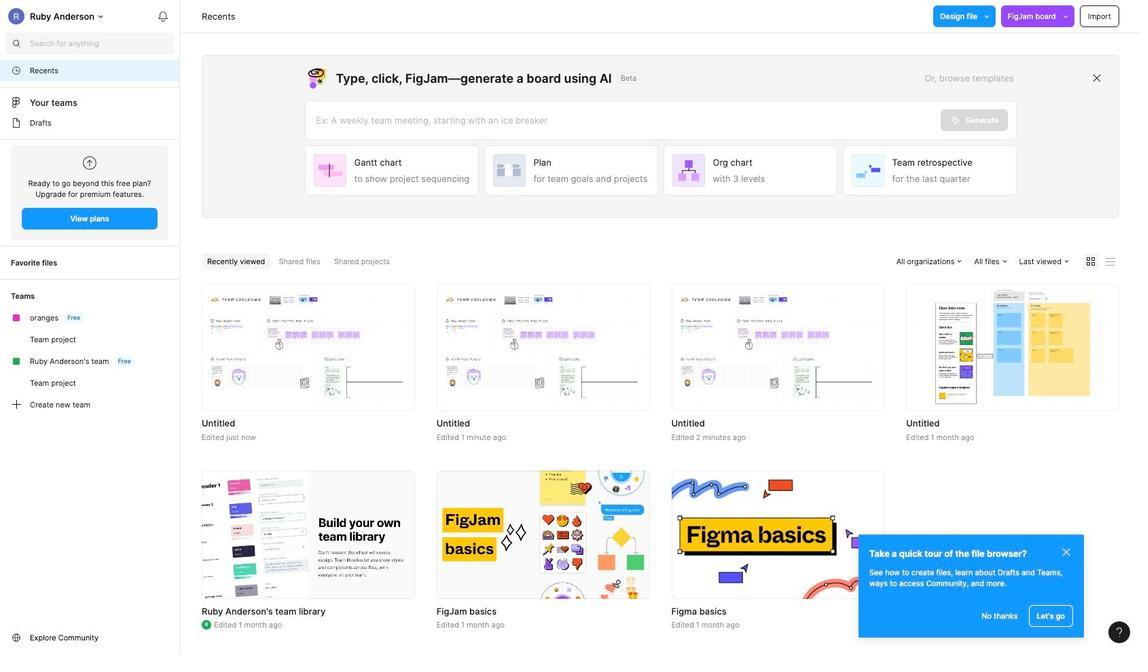Task type: locate. For each thing, give the bounding box(es) containing it.
bell 32 image
[[152, 5, 174, 27]]

file thumbnail image
[[936, 290, 1090, 404], [209, 292, 408, 402], [443, 292, 643, 402], [678, 292, 878, 402], [202, 471, 415, 599], [437, 471, 650, 599], [671, 471, 885, 599]]

Ex: A weekly team meeting, starting with an ice breaker field
[[305, 101, 941, 139]]



Task type: describe. For each thing, give the bounding box(es) containing it.
Search for anything text field
[[30, 38, 174, 49]]

help image
[[1117, 628, 1122, 637]]

page 16 image
[[11, 118, 22, 128]]

search 32 image
[[5, 33, 27, 54]]

recent 16 image
[[11, 65, 22, 76]]

community 16 image
[[11, 632, 22, 643]]



Task type: vqa. For each thing, say whether or not it's contained in the screenshot.
File name text field
no



